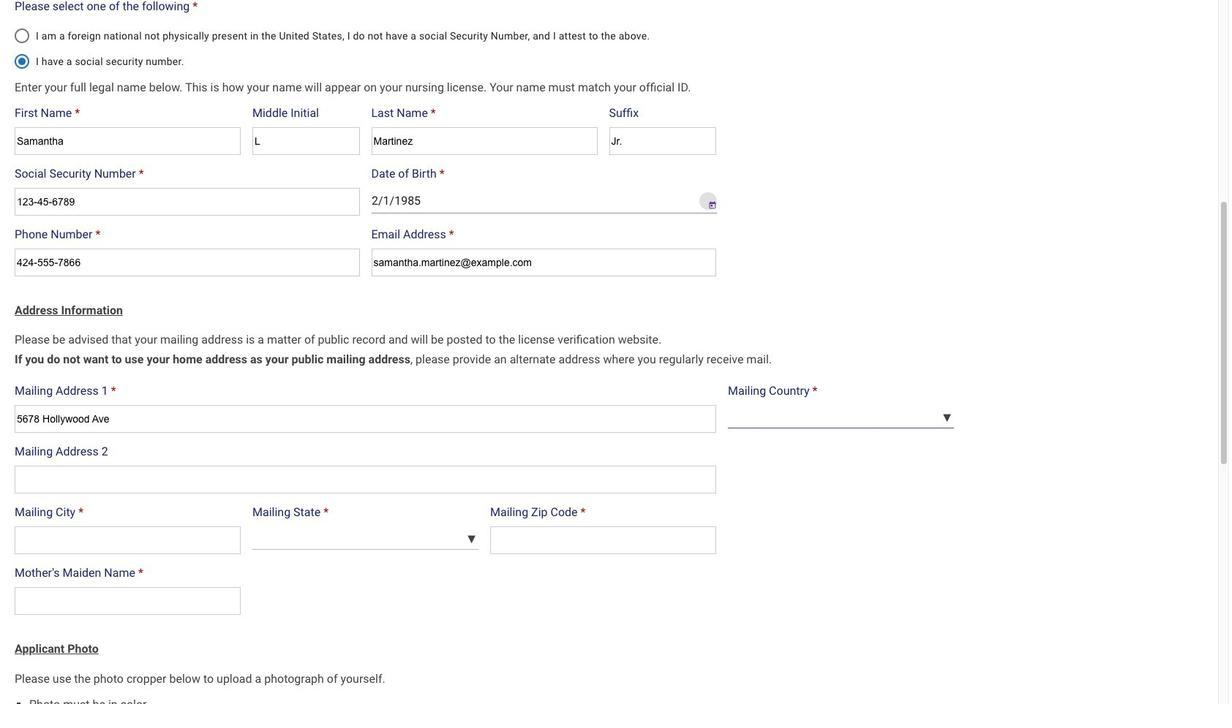 Task type: locate. For each thing, give the bounding box(es) containing it.
None text field
[[252, 127, 360, 155], [371, 127, 597, 155], [371, 248, 716, 276], [15, 405, 716, 433], [15, 466, 716, 494], [490, 527, 716, 555], [252, 127, 360, 155], [371, 127, 597, 155], [371, 248, 716, 276], [15, 405, 716, 433], [15, 466, 716, 494], [490, 527, 716, 555]]

None text field
[[15, 127, 241, 155], [609, 127, 716, 155], [15, 527, 241, 555], [15, 588, 241, 615], [15, 127, 241, 155], [609, 127, 716, 155], [15, 527, 241, 555], [15, 588, 241, 615]]

option group
[[6, 18, 724, 79]]

Format: 111-111-1111 text field
[[15, 248, 360, 276]]

None field
[[371, 188, 696, 213]]



Task type: vqa. For each thing, say whether or not it's contained in the screenshot.
field
yes



Task type: describe. For each thing, give the bounding box(es) containing it.
Format: 111-11-1111 text field
[[15, 188, 360, 215]]



